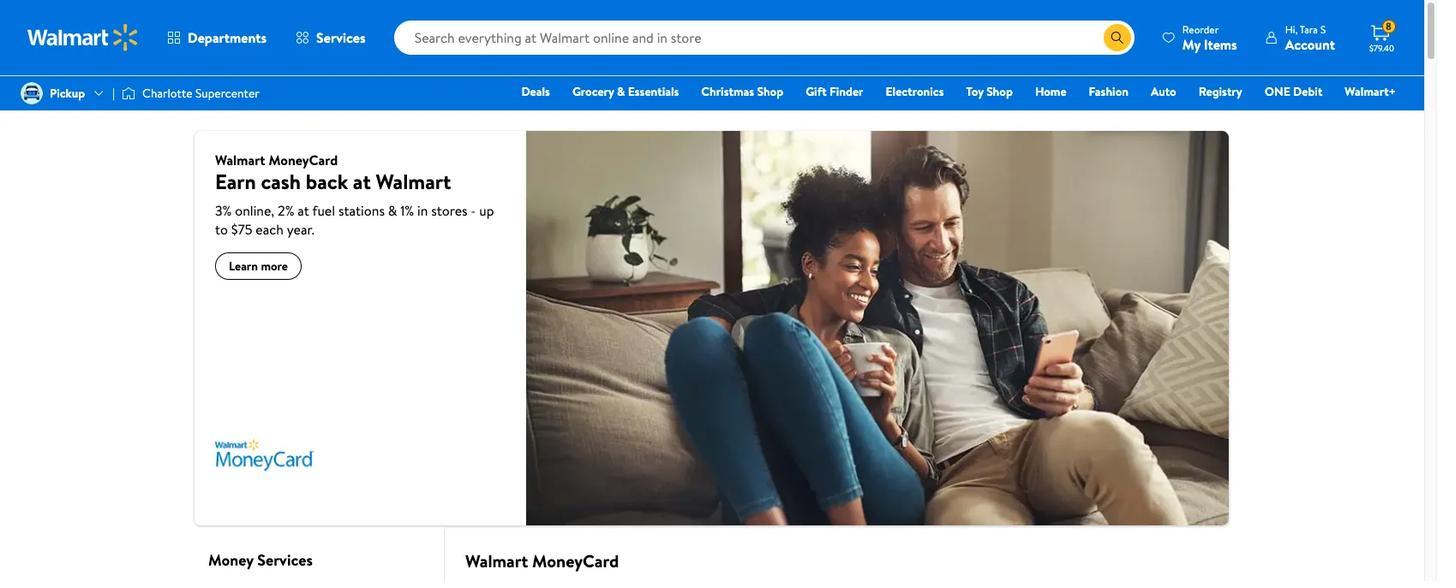Task type: describe. For each thing, give the bounding box(es) containing it.
walmart moneycard. image
[[215, 406, 314, 505]]

back
[[306, 167, 348, 196]]

$75
[[231, 220, 252, 239]]

essentials
[[628, 83, 679, 100]]

stores
[[431, 201, 467, 220]]

gift finder link
[[798, 82, 871, 101]]

pickup
[[50, 85, 85, 102]]

supercenter
[[195, 85, 259, 102]]

account
[[1285, 35, 1335, 54]]

up
[[479, 201, 494, 220]]

charlotte
[[142, 85, 192, 102]]

3%
[[215, 201, 232, 220]]

1 vertical spatial services
[[257, 550, 313, 571]]

moneycard for walmart moneycard earn cash back at walmart 3% online, 2% at fuel stations & 1% in stores - up to $75 each year.
[[269, 151, 338, 170]]

services button
[[281, 17, 380, 58]]

one debit link
[[1257, 82, 1330, 101]]

8 $79.40
[[1369, 19, 1394, 54]]

each
[[256, 220, 284, 239]]

one
[[1265, 83, 1290, 100]]

Walmart Site-Wide search field
[[394, 21, 1134, 55]]

stations
[[338, 201, 385, 220]]

online,
[[235, 201, 274, 220]]

hi,
[[1285, 22, 1298, 36]]

cash
[[261, 167, 301, 196]]

walmart for walmart moneycard
[[465, 550, 528, 573]]

christmas
[[701, 83, 754, 100]]

1%
[[400, 201, 414, 220]]

debit
[[1293, 83, 1323, 100]]

money
[[208, 550, 253, 571]]

hi, tara s account
[[1285, 22, 1335, 54]]

auto link
[[1143, 82, 1184, 101]]

money services
[[208, 550, 313, 571]]

walmart moneycard
[[465, 550, 619, 573]]

christmas shop
[[701, 83, 783, 100]]

departments button
[[153, 17, 281, 58]]

fashion link
[[1081, 82, 1136, 101]]

reorder my items
[[1182, 22, 1237, 54]]

electronics link
[[878, 82, 952, 101]]

grocery
[[572, 83, 614, 100]]

fashion
[[1089, 83, 1129, 100]]

home link
[[1027, 82, 1074, 101]]

walmart for walmart moneycard earn cash back at walmart 3% online, 2% at fuel stations & 1% in stores - up to $75 each year.
[[215, 151, 265, 170]]

1 horizontal spatial walmart
[[376, 167, 451, 196]]

fuel
[[312, 201, 335, 220]]

walmart+ link
[[1337, 82, 1404, 101]]

1 vertical spatial at
[[298, 201, 309, 220]]

shop for toy shop
[[986, 83, 1013, 100]]



Task type: vqa. For each thing, say whether or not it's contained in the screenshot.
Fashion
yes



Task type: locate. For each thing, give the bounding box(es) containing it.
1 horizontal spatial services
[[316, 28, 366, 47]]

christmas shop link
[[694, 82, 791, 101]]

& inside grocery & essentials link
[[617, 83, 625, 100]]

electronics
[[886, 83, 944, 100]]

shop inside toy shop link
[[986, 83, 1013, 100]]

items
[[1204, 35, 1237, 54]]

in
[[417, 201, 428, 220]]

at right 2%
[[298, 201, 309, 220]]

walmart image
[[27, 24, 139, 51]]

$79.40
[[1369, 42, 1394, 54]]

1 horizontal spatial shop
[[986, 83, 1013, 100]]

0 vertical spatial services
[[316, 28, 366, 47]]

&
[[617, 83, 625, 100], [388, 201, 397, 220]]

deals
[[521, 83, 550, 100]]

home
[[1035, 83, 1067, 100]]

1 vertical spatial &
[[388, 201, 397, 220]]

1 horizontal spatial at
[[353, 167, 371, 196]]

 image
[[21, 82, 43, 105]]

s
[[1320, 22, 1326, 36]]

services
[[316, 28, 366, 47], [257, 550, 313, 571]]

shop
[[757, 83, 783, 100], [986, 83, 1013, 100]]

moneycard for walmart moneycard
[[532, 550, 619, 573]]

0 horizontal spatial shop
[[757, 83, 783, 100]]

shop for christmas shop
[[757, 83, 783, 100]]

gift
[[806, 83, 827, 100]]

registry
[[1199, 83, 1242, 100]]

 image
[[122, 85, 135, 102]]

walmart
[[215, 151, 265, 170], [376, 167, 451, 196], [465, 550, 528, 573]]

1 horizontal spatial &
[[617, 83, 625, 100]]

search icon image
[[1110, 31, 1124, 45]]

learn more link
[[215, 253, 302, 280]]

0 vertical spatial &
[[617, 83, 625, 100]]

2 horizontal spatial walmart
[[465, 550, 528, 573]]

reorder
[[1182, 22, 1219, 36]]

1 horizontal spatial moneycard
[[532, 550, 619, 573]]

auto
[[1151, 83, 1176, 100]]

0 horizontal spatial walmart
[[215, 151, 265, 170]]

2 shop from the left
[[986, 83, 1013, 100]]

0 horizontal spatial moneycard
[[269, 151, 338, 170]]

walmart+
[[1345, 83, 1396, 100]]

learn more
[[229, 258, 288, 275]]

gift finder
[[806, 83, 863, 100]]

8
[[1386, 19, 1392, 34]]

earn
[[215, 167, 256, 196]]

1 shop from the left
[[757, 83, 783, 100]]

tara
[[1300, 22, 1318, 36]]

moneycard inside walmart moneycard earn cash back at walmart 3% online, 2% at fuel stations & 1% in stores - up to $75 each year.
[[269, 151, 338, 170]]

moneycard
[[269, 151, 338, 170], [532, 550, 619, 573]]

shop right toy
[[986, 83, 1013, 100]]

shop right christmas
[[757, 83, 783, 100]]

walmart moneycard earn cash back at walmart 3% online, 2% at fuel stations & 1% in stores - up to $75 each year.
[[215, 151, 494, 239]]

departments
[[188, 28, 267, 47]]

learn
[[229, 258, 258, 275]]

deals link
[[514, 82, 558, 101]]

finder
[[829, 83, 863, 100]]

0 horizontal spatial at
[[298, 201, 309, 220]]

to
[[215, 220, 228, 239]]

-
[[471, 201, 476, 220]]

0 horizontal spatial &
[[388, 201, 397, 220]]

1 vertical spatial moneycard
[[532, 550, 619, 573]]

& left 1%
[[388, 201, 397, 220]]

one debit
[[1265, 83, 1323, 100]]

0 vertical spatial moneycard
[[269, 151, 338, 170]]

& right grocery
[[617, 83, 625, 100]]

|
[[112, 85, 115, 102]]

at
[[353, 167, 371, 196], [298, 201, 309, 220]]

toy
[[966, 83, 984, 100]]

grocery & essentials
[[572, 83, 679, 100]]

toy shop link
[[958, 82, 1020, 101]]

more
[[261, 258, 288, 275]]

shop inside christmas shop link
[[757, 83, 783, 100]]

year.
[[287, 220, 314, 239]]

at up stations
[[353, 167, 371, 196]]

Search search field
[[394, 21, 1134, 55]]

grocery & essentials link
[[565, 82, 687, 101]]

toy shop
[[966, 83, 1013, 100]]

services inside the services dropdown button
[[316, 28, 366, 47]]

registry link
[[1191, 82, 1250, 101]]

0 vertical spatial at
[[353, 167, 371, 196]]

& inside walmart moneycard earn cash back at walmart 3% online, 2% at fuel stations & 1% in stores - up to $75 each year.
[[388, 201, 397, 220]]

2%
[[278, 201, 294, 220]]

charlotte supercenter
[[142, 85, 259, 102]]

my
[[1182, 35, 1201, 54]]

0 horizontal spatial services
[[257, 550, 313, 571]]



